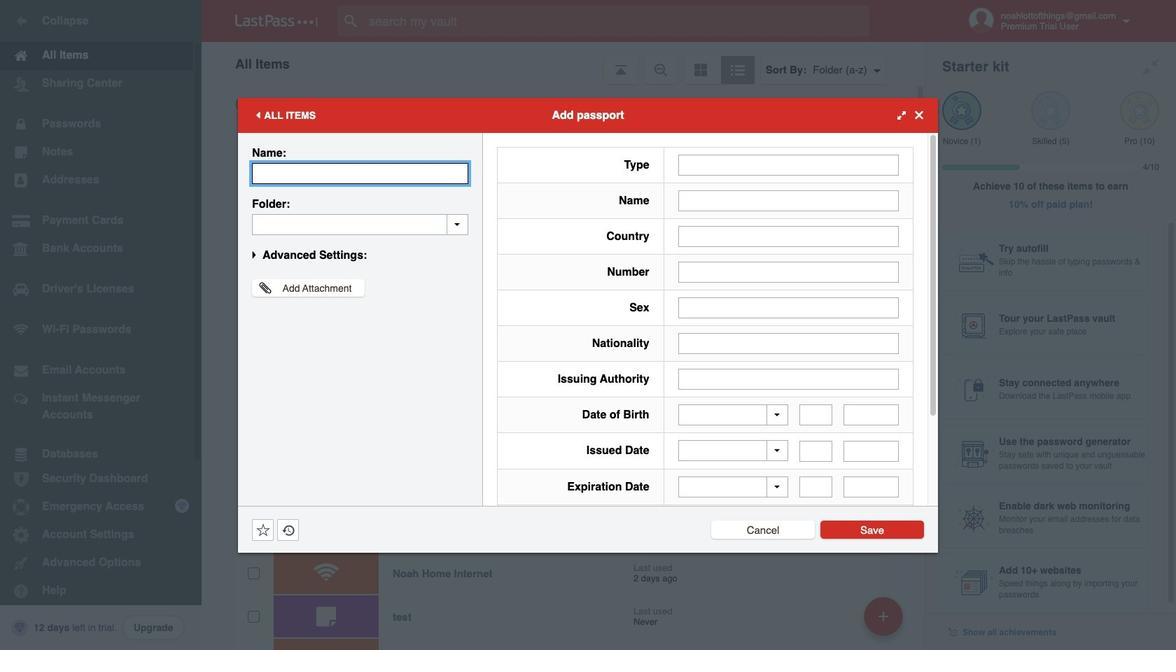 Task type: vqa. For each thing, say whether or not it's contained in the screenshot.
New item element
no



Task type: describe. For each thing, give the bounding box(es) containing it.
lastpass image
[[235, 15, 318, 27]]

search my vault text field
[[337, 6, 897, 36]]

new item navigation
[[859, 593, 911, 650]]

Search search field
[[337, 6, 897, 36]]



Task type: locate. For each thing, give the bounding box(es) containing it.
main navigation navigation
[[0, 0, 202, 650]]

None text field
[[252, 163, 468, 184], [252, 214, 468, 235], [678, 297, 899, 318], [678, 369, 899, 390], [800, 405, 833, 426], [800, 441, 833, 462], [800, 477, 833, 498], [252, 163, 468, 184], [252, 214, 468, 235], [678, 297, 899, 318], [678, 369, 899, 390], [800, 405, 833, 426], [800, 441, 833, 462], [800, 477, 833, 498]]

dialog
[[238, 98, 938, 607]]

new item image
[[879, 612, 888, 621]]

vault options navigation
[[202, 42, 925, 84]]

None text field
[[678, 154, 899, 175], [678, 190, 899, 211], [678, 226, 899, 247], [678, 261, 899, 282], [678, 333, 899, 354], [844, 405, 899, 426], [844, 441, 899, 462], [844, 477, 899, 498], [678, 154, 899, 175], [678, 190, 899, 211], [678, 226, 899, 247], [678, 261, 899, 282], [678, 333, 899, 354], [844, 405, 899, 426], [844, 441, 899, 462], [844, 477, 899, 498]]



